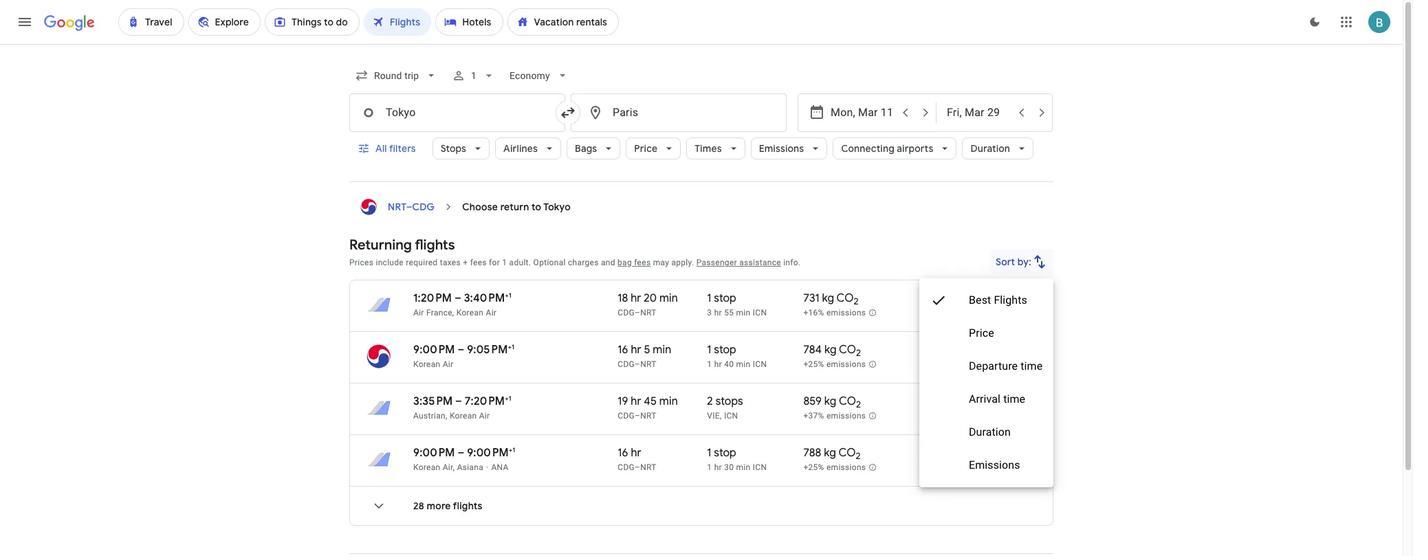 Task type: vqa. For each thing, say whether or not it's contained in the screenshot.
DURATION to the bottom
yes



Task type: locate. For each thing, give the bounding box(es) containing it.
731 kg co 2
[[804, 292, 859, 308]]

0 vertical spatial price
[[634, 142, 658, 155]]

– up "air france, korean air"
[[455, 292, 461, 305]]

co inside 788 kg co 2
[[839, 446, 856, 460]]

kg for 784
[[825, 343, 837, 357]]

vie
[[707, 411, 720, 421]]

hr inside 1 stop 3 hr 55 min icn
[[714, 308, 722, 318]]

hr left 5
[[631, 343, 641, 357]]

cdg
[[412, 201, 435, 213], [618, 308, 635, 318], [618, 360, 635, 369], [618, 411, 635, 421], [618, 463, 635, 472]]

assistance
[[739, 258, 781, 268]]

fees
[[470, 258, 487, 268], [634, 258, 651, 268]]

45
[[644, 395, 657, 408]]

– up asiana
[[458, 446, 464, 460]]

round up arrival
[[960, 360, 983, 370]]

emissions for 859
[[827, 411, 866, 421]]

+ inside 9:00 pm – 9:00 pm + 1
[[509, 446, 513, 455]]

korean down the 3:35 pm – 7:20 pm + 1
[[450, 411, 477, 421]]

kg
[[822, 292, 834, 305], [825, 343, 837, 357], [824, 395, 837, 408], [824, 446, 836, 460]]

–
[[406, 201, 412, 213], [455, 292, 461, 305], [635, 308, 640, 318], [458, 343, 464, 357], [635, 360, 640, 369], [455, 395, 462, 408], [635, 411, 640, 421], [458, 446, 464, 460], [635, 463, 640, 472]]

1
[[471, 70, 477, 81], [502, 258, 507, 268], [509, 291, 512, 300], [707, 292, 711, 305], [512, 342, 514, 351], [707, 343, 711, 357], [707, 360, 712, 369], [509, 394, 511, 403], [513, 446, 515, 455], [707, 446, 711, 460], [707, 463, 712, 472]]

1 vertical spatial time
[[1003, 393, 1025, 406]]

2 up vie
[[707, 395, 713, 408]]

round
[[960, 360, 983, 370], [960, 464, 983, 473]]

hr inside 18 hr 20 min cdg – nrt
[[631, 292, 641, 305]]

stop up 40
[[714, 343, 736, 357]]

– left the 9:05 pm
[[458, 343, 464, 357]]

9:00 pm for 9:05 pm
[[413, 343, 455, 357]]

round inside $3,865 round trip
[[960, 464, 983, 473]]

stop up 30
[[714, 446, 736, 460]]

nrt up the returning flights
[[388, 201, 406, 213]]

2 round from the top
[[960, 464, 983, 473]]

None text field
[[571, 94, 787, 132]]

layover (1 of 1) is a 3 hr 55 min layover at incheon international airport in seoul. element
[[707, 307, 797, 318]]

icn right 30
[[753, 463, 767, 472]]

leaves paris charles de gaulle airport at 9:00 pm on friday, march 29 and arrives at narita international airport at 9:05 pm on saturday, march 30. element
[[413, 342, 514, 357]]

hr left 30
[[714, 463, 722, 472]]

Departure time: 9:00 PM. text field
[[413, 343, 455, 357]]

9:00 pm for 9:00 pm
[[413, 446, 455, 460]]

2 up +16% emissions
[[854, 296, 859, 308]]

emissions inside popup button
[[759, 142, 804, 155]]

choose
[[462, 201, 498, 213]]

+ inside 9:00 pm – 9:05 pm + 1
[[508, 342, 512, 351]]

+25% down 784
[[804, 360, 824, 369]]

1 vertical spatial round
[[960, 464, 983, 473]]

nrt inside 18 hr 20 min cdg – nrt
[[640, 308, 657, 318]]

time for departure time
[[1021, 360, 1043, 373]]

1 vertical spatial duration
[[969, 426, 1011, 439]]

hr inside the '16 hr cdg – nrt'
[[631, 446, 641, 460]]

Return text field
[[947, 94, 1010, 131]]

min right 20
[[660, 292, 678, 305]]

kg inside 788 kg co 2
[[824, 446, 836, 460]]

emissions
[[827, 308, 866, 318], [827, 360, 866, 369], [827, 411, 866, 421], [827, 463, 866, 473]]

0 vertical spatial +25% emissions
[[804, 360, 866, 369]]

20
[[644, 292, 657, 305]]

round down the 3865 us dollars text field
[[960, 464, 983, 473]]

2 +25% emissions from the top
[[804, 463, 866, 473]]

flights
[[415, 237, 455, 254], [453, 500, 483, 512]]

icn inside 1 stop 1 hr 30 min icn
[[753, 463, 767, 472]]

icn right 40
[[753, 360, 767, 369]]

nrt inside 16 hr 5 min cdg – nrt
[[640, 360, 657, 369]]

– down total duration 16 hr. element
[[635, 463, 640, 472]]

emissions down 859 kg co 2
[[827, 411, 866, 421]]

prices
[[349, 258, 374, 268]]

1 vertical spatial +25% emissions
[[804, 463, 866, 473]]

cdg up 19
[[618, 360, 635, 369]]

1 vertical spatial +25%
[[804, 463, 824, 473]]

min right '55'
[[736, 308, 751, 318]]

flights
[[994, 294, 1027, 307]]

None field
[[349, 63, 444, 88], [504, 63, 575, 88], [349, 63, 444, 88], [504, 63, 575, 88]]

1 16 from the top
[[618, 343, 628, 357]]

1 vertical spatial stop
[[714, 343, 736, 357]]

+ for 3:40 pm
[[505, 291, 509, 300]]

3 stop from the top
[[714, 446, 736, 460]]

3 1 stop flight. element from the top
[[707, 446, 736, 462]]

hr inside 1 stop 1 hr 40 min icn
[[714, 360, 722, 369]]

emissions down "$2,172"
[[969, 459, 1020, 472]]

min inside 19 hr 45 min cdg – nrt
[[659, 395, 678, 408]]

price inside price popup button
[[634, 142, 658, 155]]

nrt – cdg
[[388, 201, 435, 213]]

korean down 9:00 pm text field
[[413, 463, 440, 472]]

+
[[463, 258, 468, 268], [505, 291, 509, 300], [508, 342, 512, 351], [505, 394, 509, 403], [509, 446, 513, 455]]

all
[[375, 142, 387, 155]]

kg for 731
[[822, 292, 834, 305]]

16 down 19
[[618, 446, 628, 460]]

returning flights main content
[[349, 193, 1054, 537]]

layover (1 of 1) is a 1 hr 40 min layover at incheon international airport in seoul. element
[[707, 359, 797, 370]]

cdg inside 19 hr 45 min cdg – nrt
[[618, 411, 635, 421]]

price up round trip
[[969, 327, 994, 340]]

1 stop flight. element up 40
[[707, 343, 736, 359]]

air down arrival time: 3:40 pm on  saturday, march 30. text field
[[486, 308, 497, 318]]

total duration 18 hr 20 min. element
[[618, 292, 707, 307]]

1 vertical spatial price
[[969, 327, 994, 340]]

1 vertical spatial 1 stop flight. element
[[707, 343, 736, 359]]

2 right 784
[[856, 347, 861, 359]]

9:00 pm – 9:00 pm + 1
[[413, 446, 515, 460]]

0 vertical spatial round
[[960, 360, 983, 370]]

duration down return text field at the top of the page
[[971, 142, 1010, 155]]

emissions for 788
[[827, 463, 866, 473]]

nrt down total duration 16 hr. element
[[640, 463, 657, 472]]

emissions down 784 kg co 2
[[827, 360, 866, 369]]

2 inside 731 kg co 2
[[854, 296, 859, 308]]

cdg down 18
[[618, 308, 635, 318]]

emissions right times popup button
[[759, 142, 804, 155]]

for
[[489, 258, 500, 268]]

cdg inside 16 hr 5 min cdg – nrt
[[618, 360, 635, 369]]

+ inside the 3:35 pm – 7:20 pm + 1
[[505, 394, 509, 403]]

return
[[500, 201, 529, 213]]

Departure time: 1:20 PM. text field
[[413, 292, 452, 305]]

air down 1:20 pm
[[413, 308, 424, 318]]

kg right 788
[[824, 446, 836, 460]]

hr down 19 hr 45 min cdg – nrt
[[631, 446, 641, 460]]

– inside 9:00 pm – 9:00 pm + 1
[[458, 446, 464, 460]]

nrt
[[388, 201, 406, 213], [640, 308, 657, 318], [640, 360, 657, 369], [640, 411, 657, 421], [640, 463, 657, 472]]

16 inside the '16 hr cdg – nrt'
[[618, 446, 628, 460]]

cdg down total duration 16 hr. element
[[618, 463, 635, 472]]

icn for 784
[[753, 360, 767, 369]]

min right 30
[[736, 463, 751, 472]]

30
[[724, 463, 734, 472]]

adult.
[[509, 258, 531, 268]]

1 vertical spatial trip
[[985, 464, 998, 473]]

kg right 784
[[825, 343, 837, 357]]

– down total duration 16 hr 5 min. element
[[635, 360, 640, 369]]

– up austrian, korean air
[[455, 395, 462, 408]]

stop
[[714, 292, 736, 305], [714, 343, 736, 357], [714, 446, 736, 460]]

Departure text field
[[831, 94, 894, 131]]

9:00 pm – 9:05 pm + 1
[[413, 342, 514, 357]]

flights up required
[[415, 237, 455, 254]]

– inside the '16 hr cdg – nrt'
[[635, 463, 640, 472]]

stop for 16 hr
[[714, 446, 736, 460]]

ana
[[491, 463, 509, 472]]

+25% emissions down 788 kg co 2
[[804, 463, 866, 473]]

taxes
[[440, 258, 461, 268]]

kg inside 731 kg co 2
[[822, 292, 834, 305]]

hr right 3
[[714, 308, 722, 318]]

co up +16% emissions
[[837, 292, 854, 305]]

0 vertical spatial duration
[[971, 142, 1010, 155]]

co
[[837, 292, 854, 305], [839, 343, 856, 357], [839, 395, 856, 408], [839, 446, 856, 460]]

2
[[854, 296, 859, 308], [856, 347, 861, 359], [707, 395, 713, 408], [856, 399, 861, 411], [856, 451, 861, 462]]

stop up '55'
[[714, 292, 736, 305]]

0 horizontal spatial price
[[634, 142, 658, 155]]

total duration 16 hr. element
[[618, 446, 707, 462]]

hr right 19
[[631, 395, 641, 408]]

1 stop flight. element
[[707, 292, 736, 307], [707, 343, 736, 359], [707, 446, 736, 462]]

asiana
[[457, 463, 483, 472]]

$3,865
[[964, 446, 998, 460]]

0 horizontal spatial emissions
[[759, 142, 804, 155]]

9:00 pm inside 9:00 pm – 9:05 pm + 1
[[413, 343, 455, 357]]

0 horizontal spatial fees
[[470, 258, 487, 268]]

– down total duration 19 hr 45 min. element
[[635, 411, 640, 421]]

1 fees from the left
[[470, 258, 487, 268]]

1 vertical spatial emissions
[[969, 459, 1020, 472]]

emissions
[[759, 142, 804, 155], [969, 459, 1020, 472]]

trip
[[985, 360, 998, 370], [985, 464, 998, 473]]

– inside 9:00 pm – 9:05 pm + 1
[[458, 343, 464, 357]]

+ inside 1:20 pm – 3:40 pm + 1
[[505, 291, 509, 300]]

2 inside 784 kg co 2
[[856, 347, 861, 359]]

trip up arrival time
[[985, 360, 998, 370]]

time
[[1021, 360, 1043, 373], [1003, 393, 1025, 406]]

1 stop flight. element for 16 hr
[[707, 446, 736, 462]]

1 stop from the top
[[714, 292, 736, 305]]

1 +25% from the top
[[804, 360, 824, 369]]

+25% for 784
[[804, 360, 824, 369]]

+25% emissions
[[804, 360, 866, 369], [804, 463, 866, 473]]

air
[[413, 308, 424, 318], [486, 308, 497, 318], [443, 360, 454, 369], [479, 411, 490, 421]]

co right 784
[[839, 343, 856, 357]]

0 vertical spatial emissions
[[759, 142, 804, 155]]

passenger
[[696, 258, 737, 268]]

passenger assistance button
[[696, 258, 781, 268]]

+25% for 788
[[804, 463, 824, 473]]

cdg for 7:20 pm
[[618, 411, 635, 421]]

1 stop flight. element up '55'
[[707, 292, 736, 307]]

1 vertical spatial 16
[[618, 446, 628, 460]]

0 vertical spatial trip
[[985, 360, 998, 370]]

16 hr cdg – nrt
[[618, 446, 657, 472]]

icn inside 1 stop 1 hr 40 min icn
[[753, 360, 767, 369]]

+ for 9:00 pm
[[509, 446, 513, 455]]

2 inside 2 stops vie , icn
[[707, 395, 713, 408]]

2 for 859
[[856, 399, 861, 411]]

2 emissions from the top
[[827, 360, 866, 369]]

2 vertical spatial 1 stop flight. element
[[707, 446, 736, 462]]

hr inside 1 stop 1 hr 30 min icn
[[714, 463, 722, 472]]

nrt inside 19 hr 45 min cdg – nrt
[[640, 411, 657, 421]]

co up +37% emissions
[[839, 395, 856, 408]]

main menu image
[[17, 14, 33, 30]]

1 stop flight. element for 16 hr 5 min
[[707, 343, 736, 359]]

hr inside 16 hr 5 min cdg – nrt
[[631, 343, 641, 357]]

40
[[724, 360, 734, 369]]

korean air, asiana
[[413, 463, 483, 472]]

connecting
[[841, 142, 895, 155]]

1:20 pm – 3:40 pm + 1
[[413, 291, 512, 305]]

kg up +16% emissions
[[822, 292, 834, 305]]

icn inside 1 stop 3 hr 55 min icn
[[753, 308, 767, 318]]

28 more flights
[[413, 500, 483, 512]]

min
[[660, 292, 678, 305], [736, 308, 751, 318], [653, 343, 671, 357], [736, 360, 751, 369], [659, 395, 678, 408], [736, 463, 751, 472]]

times button
[[687, 132, 745, 165]]

2 up +37% emissions
[[856, 399, 861, 411]]

– inside 19 hr 45 min cdg – nrt
[[635, 411, 640, 421]]

+25% down 788
[[804, 463, 824, 473]]

icn right ,
[[724, 411, 738, 421]]

1 round from the top
[[960, 360, 983, 370]]

731
[[804, 292, 820, 305]]

cdg down 19
[[618, 411, 635, 421]]

kg inside 859 kg co 2
[[824, 395, 837, 408]]

nrt down the 45
[[640, 411, 657, 421]]

788
[[804, 446, 821, 460]]

1 emissions from the top
[[827, 308, 866, 318]]

0 vertical spatial 16
[[618, 343, 628, 357]]

2 +25% from the top
[[804, 463, 824, 473]]

stop for 16 hr 5 min
[[714, 343, 736, 357]]

swap origin and destination. image
[[560, 105, 576, 121]]

1 inside the 3:35 pm – 7:20 pm + 1
[[509, 394, 511, 403]]

emissions down 731 kg co 2
[[827, 308, 866, 318]]

flights right the 'more'
[[453, 500, 483, 512]]

price inside the select your sort order. menu
[[969, 327, 994, 340]]

Arrival time: 7:20 PM on  Saturday, March 30. text field
[[465, 394, 511, 408]]

Departure time: 3:35 PM. text field
[[413, 395, 453, 408]]

1 stop 1 hr 40 min icn
[[707, 343, 767, 369]]

min right 40
[[736, 360, 751, 369]]

time right arrival
[[1003, 393, 1025, 406]]

9:00 pm up "korean air, asiana"
[[413, 446, 455, 460]]

min right 5
[[653, 343, 671, 357]]

16 left 5
[[618, 343, 628, 357]]

2 1 stop flight. element from the top
[[707, 343, 736, 359]]

stop inside 1 stop 1 hr 40 min icn
[[714, 343, 736, 357]]

emissions inside the select your sort order. menu
[[969, 459, 1020, 472]]

duration
[[971, 142, 1010, 155], [969, 426, 1011, 439]]

layover (1 of 2) is a 1 hr 10 min layover at vienna international airport in vienna. layover (2 of 2) is a 3 hr 25 min layover at incheon international airport in seoul. element
[[707, 411, 797, 422]]

kg for 788
[[824, 446, 836, 460]]

9:00 pm
[[413, 343, 455, 357], [413, 446, 455, 460], [467, 446, 509, 460]]

price
[[634, 142, 658, 155], [969, 327, 994, 340]]

nrt down 20
[[640, 308, 657, 318]]

leaves paris charles de gaulle airport at 3:35 pm on friday, march 29 and arrives at narita international airport at 7:20 pm on saturday, march 30. element
[[413, 394, 511, 408]]

1 horizontal spatial price
[[969, 327, 994, 340]]

nrt down 5
[[640, 360, 657, 369]]

by:
[[1018, 256, 1032, 268]]

0 vertical spatial flights
[[415, 237, 455, 254]]

0 vertical spatial 1 stop flight. element
[[707, 292, 736, 307]]

2 stop from the top
[[714, 343, 736, 357]]

1 horizontal spatial emissions
[[969, 459, 1020, 472]]

16 for 16 hr 5 min
[[618, 343, 628, 357]]

emissions for 784
[[827, 360, 866, 369]]

time right departure
[[1021, 360, 1043, 373]]

0 vertical spatial time
[[1021, 360, 1043, 373]]

hr right 18
[[631, 292, 641, 305]]

co inside 731 kg co 2
[[837, 292, 854, 305]]

16 inside 16 hr 5 min cdg – nrt
[[618, 343, 628, 357]]

all filters
[[375, 142, 416, 155]]

emissions down 788 kg co 2
[[827, 463, 866, 473]]

– down "total duration 18 hr 20 min." element
[[635, 308, 640, 318]]

stop inside 1 stop 1 hr 30 min icn
[[714, 446, 736, 460]]

+25% emissions for 784
[[804, 360, 866, 369]]

9:00 pm up korean air
[[413, 343, 455, 357]]

+25%
[[804, 360, 824, 369], [804, 463, 824, 473]]

2 inside 859 kg co 2
[[856, 399, 861, 411]]

784
[[804, 343, 822, 357]]

duration up the 3865 us dollars text field
[[969, 426, 1011, 439]]

1 vertical spatial flights
[[453, 500, 483, 512]]

all filters button
[[349, 132, 427, 165]]

Arrival time: 9:00 PM on  Saturday, March 30. text field
[[467, 446, 515, 460]]

1 +25% emissions from the top
[[804, 360, 866, 369]]

None search field
[[349, 59, 1054, 182]]

2 16 from the top
[[618, 446, 628, 460]]

1 inside 1:20 pm – 3:40 pm + 1
[[509, 291, 512, 300]]

co for 788
[[839, 446, 856, 460]]

2 for 784
[[856, 347, 861, 359]]

None text field
[[349, 94, 565, 132]]

icn right '55'
[[753, 308, 767, 318]]

cdg inside 18 hr 20 min cdg – nrt
[[618, 308, 635, 318]]

0 vertical spatial stop
[[714, 292, 736, 305]]

icn
[[753, 308, 767, 318], [753, 360, 767, 369], [724, 411, 738, 421], [753, 463, 767, 472]]

co inside 784 kg co 2
[[839, 343, 856, 357]]

nrt for 9:05 pm
[[640, 360, 657, 369]]

hr left 40
[[714, 360, 722, 369]]

co inside 859 kg co 2
[[839, 395, 856, 408]]

– inside 16 hr 5 min cdg – nrt
[[635, 360, 640, 369]]

1 1 stop flight. element from the top
[[707, 292, 736, 307]]

stop inside 1 stop 3 hr 55 min icn
[[714, 292, 736, 305]]

duration inside the select your sort order. menu
[[969, 426, 1011, 439]]

fees left for
[[470, 258, 487, 268]]

2 right 788
[[856, 451, 861, 462]]

1 inside 9:00 pm – 9:00 pm + 1
[[513, 446, 515, 455]]

kg inside 784 kg co 2
[[825, 343, 837, 357]]

arrival time
[[969, 393, 1025, 406]]

nrt for 7:20 pm
[[640, 411, 657, 421]]

co for 859
[[839, 395, 856, 408]]

– inside 1:20 pm – 3:40 pm + 1
[[455, 292, 461, 305]]

returning
[[349, 237, 412, 254]]

+25% emissions down 784 kg co 2
[[804, 360, 866, 369]]

4 emissions from the top
[[827, 463, 866, 473]]

2 fees from the left
[[634, 258, 651, 268]]

leaves paris charles de gaulle airport at 1:20 pm on friday, march 29 and arrives at narita international airport at 3:40 pm on saturday, march 30. element
[[413, 291, 512, 305]]

bag fees button
[[618, 258, 651, 268]]

fees right bag
[[634, 258, 651, 268]]

1 stop flight. element up 30
[[707, 446, 736, 462]]

change appearance image
[[1298, 6, 1331, 39]]

stop for 18 hr 20 min
[[714, 292, 736, 305]]

0 vertical spatial +25%
[[804, 360, 824, 369]]

Departure time: 9:00 PM. text field
[[413, 446, 455, 460]]

kg up +37% emissions
[[824, 395, 837, 408]]

trip down the 3865 us dollars text field
[[985, 464, 998, 473]]

price right bags popup button at the left top of page
[[634, 142, 658, 155]]

1 horizontal spatial fees
[[634, 258, 651, 268]]

2 inside 788 kg co 2
[[856, 451, 861, 462]]

layover (1 of 1) is a 1 hr 30 min layover at incheon international airport in seoul. element
[[707, 462, 797, 473]]

3 emissions from the top
[[827, 411, 866, 421]]

hr
[[631, 292, 641, 305], [714, 308, 722, 318], [631, 343, 641, 357], [714, 360, 722, 369], [631, 395, 641, 408], [631, 446, 641, 460], [714, 463, 722, 472]]

co right 788
[[839, 446, 856, 460]]

2 trip from the top
[[985, 464, 998, 473]]

2 vertical spatial stop
[[714, 446, 736, 460]]

$3,865 round trip
[[960, 446, 998, 473]]

min right the 45
[[659, 395, 678, 408]]

min inside 1 stop 1 hr 40 min icn
[[736, 360, 751, 369]]

28 more flights image
[[362, 490, 395, 523]]

times
[[695, 142, 722, 155]]

1 stop flight. element for 18 hr 20 min
[[707, 292, 736, 307]]



Task type: describe. For each thing, give the bounding box(es) containing it.
28
[[413, 500, 424, 512]]

+25% emissions for 788
[[804, 463, 866, 473]]

5
[[644, 343, 650, 357]]

sort by:
[[996, 256, 1032, 268]]

stops button
[[432, 132, 490, 165]]

cdg for 9:05 pm
[[618, 360, 635, 369]]

none search field containing all filters
[[349, 59, 1054, 182]]

1 button
[[447, 59, 502, 92]]

2172 US dollars text field
[[967, 395, 998, 408]]

kg for 859
[[824, 395, 837, 408]]

bags button
[[567, 132, 621, 165]]

2 for 788
[[856, 451, 861, 462]]

round trip
[[960, 360, 998, 370]]

cdg inside the '16 hr cdg – nrt'
[[618, 463, 635, 472]]

arrival
[[969, 393, 1001, 406]]

1 stop 1 hr 30 min icn
[[707, 446, 767, 472]]

co for 731
[[837, 292, 854, 305]]

$2,172
[[967, 395, 998, 408]]

bag
[[618, 258, 632, 268]]

select your sort order. menu
[[919, 279, 1054, 488]]

duration inside duration popup button
[[971, 142, 1010, 155]]

Arrival time: 3:40 PM on  Saturday, March 30. text field
[[464, 291, 512, 305]]

min inside 1 stop 3 hr 55 min icn
[[736, 308, 751, 318]]

returning flights
[[349, 237, 455, 254]]

1 inside 1 stop 3 hr 55 min icn
[[707, 292, 711, 305]]

duration button
[[962, 132, 1034, 165]]

nrt for 3:40 pm
[[640, 308, 657, 318]]

airlines button
[[495, 132, 561, 165]]

hr inside 19 hr 45 min cdg – nrt
[[631, 395, 641, 408]]

min inside 18 hr 20 min cdg – nrt
[[660, 292, 678, 305]]

18 hr 20 min cdg – nrt
[[618, 292, 678, 318]]

19 hr 45 min cdg – nrt
[[618, 395, 678, 421]]

airlines
[[503, 142, 538, 155]]

784 kg co 2
[[804, 343, 861, 359]]

+37% emissions
[[804, 411, 866, 421]]

1160 US dollars text field
[[966, 292, 998, 305]]

best flights radio item
[[919, 284, 1054, 317]]

prices include required taxes + fees for 1 adult. optional charges and bag fees may apply. passenger assistance
[[349, 258, 781, 268]]

bags
[[575, 142, 597, 155]]

3:40 pm
[[464, 292, 505, 305]]

9:05 pm
[[467, 343, 508, 357]]

leaves paris charles de gaulle airport at 9:00 pm on friday, march 29 and arrives at narita international airport at 9:00 pm on saturday, march 30. element
[[413, 446, 515, 460]]

korean air
[[413, 360, 454, 369]]

7:20 pm
[[465, 395, 505, 408]]

more
[[427, 500, 451, 512]]

sort by: button
[[990, 246, 1054, 279]]

3865 US dollars text field
[[964, 446, 998, 460]]

1 trip from the top
[[985, 360, 998, 370]]

price button
[[626, 132, 681, 165]]

korean down 1:20 pm – 3:40 pm + 1
[[456, 308, 484, 318]]

air down departure time: 9:00 pm. text field
[[443, 360, 454, 369]]

optional
[[533, 258, 566, 268]]

3:35 pm – 7:20 pm + 1
[[413, 394, 511, 408]]

$1,160
[[966, 292, 998, 305]]

+37%
[[804, 411, 824, 421]]

icn for 788
[[753, 463, 767, 472]]

filters
[[389, 142, 416, 155]]

icn inside 2 stops vie , icn
[[724, 411, 738, 421]]

connecting airports button
[[833, 132, 957, 165]]

19
[[618, 395, 628, 408]]

best
[[969, 294, 991, 307]]

choose return to tokyo
[[462, 201, 571, 213]]

+16%
[[804, 308, 824, 318]]

cdg up the returning flights
[[412, 201, 435, 213]]

1 inside popup button
[[471, 70, 477, 81]]

2 for 731
[[854, 296, 859, 308]]

nrt inside the '16 hr cdg – nrt'
[[640, 463, 657, 472]]

emissions for 731
[[827, 308, 866, 318]]

time for arrival time
[[1003, 393, 1025, 406]]

18
[[618, 292, 628, 305]]

16 hr 5 min cdg – nrt
[[618, 343, 671, 369]]

connecting airports
[[841, 142, 934, 155]]

may
[[653, 258, 669, 268]]

3
[[707, 308, 712, 318]]

best flights
[[969, 294, 1027, 307]]

loading results progress bar
[[0, 44, 1403, 47]]

2 stops vie , icn
[[707, 395, 743, 421]]

,
[[720, 411, 722, 421]]

stops
[[716, 395, 743, 408]]

departure
[[969, 360, 1018, 373]]

cdg for 3:40 pm
[[618, 308, 635, 318]]

austrian, korean air
[[413, 411, 490, 421]]

1:20 pm
[[413, 292, 452, 305]]

air,
[[443, 463, 455, 472]]

korean down departure time: 9:00 pm. text field
[[413, 360, 440, 369]]

+16% emissions
[[804, 308, 866, 318]]

france,
[[426, 308, 454, 318]]

trip inside $3,865 round trip
[[985, 464, 998, 473]]

air down 7:20 pm
[[479, 411, 490, 421]]

and
[[601, 258, 615, 268]]

859
[[804, 395, 822, 408]]

to
[[532, 201, 541, 213]]

required
[[406, 258, 438, 268]]

788 kg co 2
[[804, 446, 861, 462]]

total duration 16 hr 5 min. element
[[618, 343, 707, 359]]

9:00 pm up ana
[[467, 446, 509, 460]]

+ for 9:05 pm
[[508, 342, 512, 351]]

tokyo
[[543, 201, 571, 213]]

charges
[[568, 258, 599, 268]]

16 for 16 hr
[[618, 446, 628, 460]]

– inside the 3:35 pm – 7:20 pm + 1
[[455, 395, 462, 408]]

emissions button
[[751, 132, 827, 165]]

+ for 7:20 pm
[[505, 394, 509, 403]]

55
[[724, 308, 734, 318]]

2 stops flight. element
[[707, 395, 743, 411]]

min inside 1 stop 1 hr 30 min icn
[[736, 463, 751, 472]]

austrian,
[[413, 411, 447, 421]]

airports
[[897, 142, 934, 155]]

– up the returning flights
[[406, 201, 412, 213]]

stops
[[441, 142, 466, 155]]

co for 784
[[839, 343, 856, 357]]

icn for 731
[[753, 308, 767, 318]]

min inside 16 hr 5 min cdg – nrt
[[653, 343, 671, 357]]

1 inside 9:00 pm – 9:05 pm + 1
[[512, 342, 514, 351]]

Arrival time: 9:05 PM on  Saturday, March 30. text field
[[467, 342, 514, 357]]

apply.
[[672, 258, 694, 268]]

air france, korean air
[[413, 308, 497, 318]]

total duration 19 hr 45 min. element
[[618, 395, 707, 411]]

3:35 pm
[[413, 395, 453, 408]]

– inside 18 hr 20 min cdg – nrt
[[635, 308, 640, 318]]

departure time
[[969, 360, 1043, 373]]



